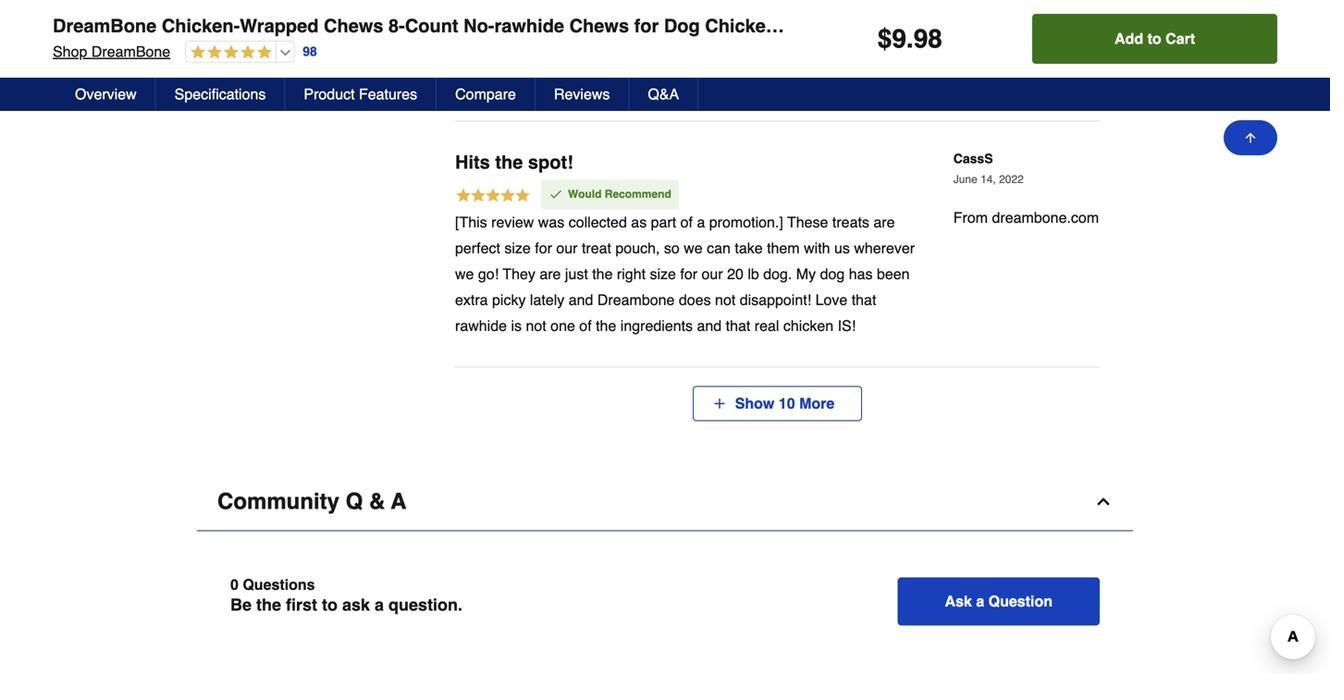 Task type: locate. For each thing, give the bounding box(es) containing it.
of right one
[[580, 317, 592, 334]]

one
[[551, 317, 575, 334]]

rawhide down extra
[[455, 317, 507, 334]]

for up does
[[681, 265, 698, 283]]

and down 'just'
[[569, 291, 594, 309]]

0 vertical spatial to
[[1148, 30, 1162, 47]]

just
[[565, 265, 588, 283]]

overview button
[[56, 78, 156, 111]]

size down so
[[650, 265, 676, 283]]

0 horizontal spatial that
[[726, 317, 751, 334]]

part
[[651, 214, 677, 231]]

1 vertical spatial dreambone
[[91, 43, 170, 60]]

chews
[[324, 15, 384, 37], [570, 15, 629, 37]]

rawhide up compare "button" at the left
[[495, 15, 565, 37]]

count
[[405, 15, 459, 37]]

chews up reviews on the top of page
[[570, 15, 629, 37]]

0 vertical spatial we
[[684, 240, 703, 257]]

the
[[495, 152, 523, 173], [592, 265, 613, 283], [596, 317, 617, 334], [256, 596, 281, 615]]

0 vertical spatial our
[[557, 240, 578, 257]]

so
[[664, 240, 680, 257]]

0 horizontal spatial a
[[375, 596, 384, 615]]

our up 'just'
[[557, 240, 578, 257]]

0 vertical spatial for
[[634, 15, 659, 37]]

has
[[849, 265, 873, 283]]

0 horizontal spatial chews
[[324, 15, 384, 37]]

are up lately
[[540, 265, 561, 283]]

[this review was collected as part of a promotion.] these treats are perfect size for our treat pouch, so we can take them with us wherever we go! they are just the right size for our 20 lb dog. my dog has been extra picky lately and dreambone does not disappoint! love that rawhide is not one of the ingredients and that real chicken is!
[[455, 214, 915, 334]]

1 horizontal spatial 98
[[914, 24, 943, 54]]

not right is
[[526, 317, 547, 334]]

real
[[755, 317, 780, 334]]

dog.
[[764, 265, 793, 283]]

can
[[707, 240, 731, 257]]

2 horizontal spatial a
[[977, 593, 985, 610]]

dreambone up overview button
[[91, 43, 170, 60]]

1 horizontal spatial are
[[874, 214, 895, 231]]

q&a button
[[630, 78, 699, 111]]

1 horizontal spatial and
[[697, 317, 722, 334]]

a inside button
[[977, 593, 985, 610]]

0 vertical spatial are
[[874, 214, 895, 231]]

to left 'ask'
[[322, 596, 338, 615]]

cart
[[1166, 30, 1196, 47]]

98 right 9
[[914, 24, 943, 54]]

to right add
[[1148, 30, 1162, 47]]

and
[[569, 291, 594, 309], [697, 317, 722, 334]]

dreambone
[[598, 291, 675, 309]]

picky
[[492, 291, 526, 309]]

2 vertical spatial for
[[681, 265, 698, 283]]

dreambone up shop dreambone
[[53, 15, 157, 37]]

4.9 stars image
[[186, 44, 272, 62]]

[this
[[455, 214, 487, 231]]

compare
[[455, 86, 516, 103]]

1 vertical spatial to
[[322, 596, 338, 615]]

0 horizontal spatial we
[[455, 265, 474, 283]]

size up they at the left top of the page
[[505, 240, 531, 257]]

that left real
[[726, 317, 751, 334]]

of right part
[[681, 214, 693, 231]]

of
[[681, 214, 693, 231], [580, 317, 592, 334]]

we
[[684, 240, 703, 257], [455, 265, 474, 283]]

(8-
[[843, 15, 866, 37]]

us
[[835, 240, 850, 257]]

size
[[505, 240, 531, 257], [650, 265, 676, 283]]

1 horizontal spatial to
[[1148, 30, 1162, 47]]

recommend
[[605, 188, 672, 201]]

the inside 0 questions be the first to ask a question.
[[256, 596, 281, 615]]

0 horizontal spatial for
[[535, 240, 552, 257]]

2 chews from the left
[[570, 15, 629, 37]]

0 vertical spatial not
[[715, 291, 736, 309]]

that down has
[[852, 291, 877, 309]]

0 horizontal spatial to
[[322, 596, 338, 615]]

chews left 8-
[[324, 15, 384, 37]]

1 vertical spatial not
[[526, 317, 547, 334]]

0 horizontal spatial and
[[569, 291, 594, 309]]

a inside 0 questions be the first to ask a question.
[[375, 596, 384, 615]]

9
[[892, 24, 907, 54]]

0 vertical spatial of
[[681, 214, 693, 231]]

community q & a
[[217, 489, 407, 514]]

2 horizontal spatial for
[[681, 265, 698, 283]]

14,
[[981, 173, 997, 186]]

0 vertical spatial size
[[505, 240, 531, 257]]

0 horizontal spatial of
[[580, 317, 592, 334]]

1 vertical spatial our
[[702, 265, 723, 283]]

take
[[735, 240, 763, 257]]

$
[[878, 24, 892, 54]]

1 horizontal spatial that
[[852, 291, 877, 309]]

specifications button
[[156, 78, 285, 111]]

1 horizontal spatial chews
[[570, 15, 629, 37]]

we right so
[[684, 240, 703, 257]]

for left "dog"
[[634, 15, 659, 37]]

0 horizontal spatial our
[[557, 240, 578, 257]]

1 vertical spatial are
[[540, 265, 561, 283]]

a inside [this review was collected as part of a promotion.] these treats are perfect size for our treat pouch, so we can take them with us wherever we go! they are just the right size for our 20 lb dog. my dog has been extra picky lately and dreambone does not disappoint! love that rawhide is not one of the ingredients and that real chicken is!
[[697, 214, 705, 231]]

are up the "wherever"
[[874, 214, 895, 231]]

ask
[[342, 596, 370, 615]]

treat
[[582, 240, 612, 257]]

0 vertical spatial and
[[569, 291, 594, 309]]

$ 9 . 98
[[878, 24, 943, 54]]

1 vertical spatial rawhide
[[455, 317, 507, 334]]

rawhide
[[495, 15, 565, 37], [455, 317, 507, 334]]

reviews button
[[536, 78, 630, 111]]

1 vertical spatial and
[[697, 317, 722, 334]]

dog
[[820, 265, 845, 283]]

wrapped
[[240, 15, 319, 37]]

ask a question
[[945, 593, 1053, 610]]

are
[[874, 214, 895, 231], [540, 265, 561, 283]]

compare button
[[437, 78, 536, 111]]

a right ask
[[977, 593, 985, 610]]

dreambone
[[53, 15, 157, 37], [91, 43, 170, 60]]

community
[[217, 489, 340, 514]]

1 vertical spatial size
[[650, 265, 676, 283]]

0 questions be the first to ask a question.
[[230, 576, 463, 615]]

a right 'ask'
[[375, 596, 384, 615]]

not
[[715, 291, 736, 309], [526, 317, 547, 334]]

casss june 14, 2022
[[954, 151, 1024, 186]]

collected
[[569, 214, 627, 231]]

1 horizontal spatial a
[[697, 214, 705, 231]]

0 vertical spatial that
[[852, 291, 877, 309]]

1 chews from the left
[[324, 15, 384, 37]]

flavor
[[783, 15, 838, 37]]

community q & a button
[[197, 473, 1134, 532]]

with
[[804, 240, 831, 257]]

not down '20'
[[715, 291, 736, 309]]

a right part
[[697, 214, 705, 231]]

for down was
[[535, 240, 552, 257]]

98 down wrapped
[[303, 44, 317, 59]]

spot!
[[528, 152, 574, 173]]

q
[[346, 489, 363, 514]]

product
[[304, 86, 355, 103]]

our
[[557, 240, 578, 257], [702, 265, 723, 283]]

98
[[914, 24, 943, 54], [303, 44, 317, 59]]

our left '20'
[[702, 265, 723, 283]]

we left go!
[[455, 265, 474, 283]]

and down does
[[697, 317, 722, 334]]

the down dreambone on the top of the page
[[596, 317, 617, 334]]

1 horizontal spatial of
[[681, 214, 693, 231]]

the down the questions
[[256, 596, 281, 615]]



Task type: vqa. For each thing, say whether or not it's contained in the screenshot.
the left "$59.98"
no



Task type: describe. For each thing, give the bounding box(es) containing it.
0 vertical spatial dreambone
[[53, 15, 157, 37]]

10
[[779, 395, 796, 412]]

go!
[[478, 265, 499, 283]]

love
[[816, 291, 848, 309]]

is!
[[838, 317, 856, 334]]

would
[[568, 188, 602, 201]]

plus image
[[712, 396, 727, 411]]

review
[[492, 214, 534, 231]]

would recommend
[[568, 188, 672, 201]]

to inside button
[[1148, 30, 1162, 47]]

shop dreambone
[[53, 43, 170, 60]]

reviews
[[554, 86, 610, 103]]

lb
[[748, 265, 760, 283]]

hits the spot!
[[455, 152, 574, 173]]

0 horizontal spatial not
[[526, 317, 547, 334]]

the right the hits
[[495, 152, 523, 173]]

does
[[679, 291, 711, 309]]

dreambone chicken-wrapped chews 8-count no-rawhide chews for dog chicken flavor (8-count)
[[53, 15, 926, 37]]

these
[[788, 214, 829, 231]]

question
[[989, 593, 1053, 610]]

product features
[[304, 86, 417, 103]]

june
[[954, 173, 978, 186]]

q&a
[[648, 86, 679, 103]]

questions
[[243, 576, 315, 594]]

1 vertical spatial of
[[580, 317, 592, 334]]

features
[[359, 86, 417, 103]]

the right 'just'
[[592, 265, 613, 283]]

0 vertical spatial rawhide
[[495, 15, 565, 37]]

a for question.
[[375, 596, 384, 615]]

treats
[[833, 214, 870, 231]]

from dreambone.com
[[954, 209, 1100, 226]]

20
[[727, 265, 744, 283]]

they
[[503, 265, 536, 283]]

pouch,
[[616, 240, 660, 257]]

0 horizontal spatial are
[[540, 265, 561, 283]]

ingredients
[[621, 317, 693, 334]]

checkmark image
[[549, 187, 564, 202]]

specifications
[[175, 86, 266, 103]]

.
[[907, 24, 914, 54]]

a
[[391, 489, 407, 514]]

extra
[[455, 291, 488, 309]]

show 10 more
[[727, 395, 843, 412]]

2022
[[1000, 173, 1024, 186]]

arrow up image
[[1244, 130, 1259, 145]]

ask
[[945, 593, 973, 610]]

show
[[735, 395, 775, 412]]

8-
[[389, 15, 405, 37]]

is
[[511, 317, 522, 334]]

shop
[[53, 43, 87, 60]]

ask a question button
[[898, 578, 1100, 626]]

rawhide inside [this review was collected as part of a promotion.] these treats are perfect size for our treat pouch, so we can take them with us wherever we go! they are just the right size for our 20 lb dog. my dog has been extra picky lately and dreambone does not disappoint! love that rawhide is not one of the ingredients and that real chicken is!
[[455, 317, 507, 334]]

been
[[877, 265, 910, 283]]

1 vertical spatial we
[[455, 265, 474, 283]]

count)
[[866, 15, 926, 37]]

as
[[631, 214, 647, 231]]

disappoint!
[[740, 291, 812, 309]]

them
[[767, 240, 800, 257]]

chicken
[[784, 317, 834, 334]]

add
[[1115, 30, 1144, 47]]

first
[[286, 596, 317, 615]]

0
[[230, 576, 239, 594]]

1 vertical spatial for
[[535, 240, 552, 257]]

product features button
[[285, 78, 437, 111]]

chicken-
[[162, 15, 240, 37]]

add to cart button
[[1033, 14, 1278, 64]]

add to cart
[[1115, 30, 1196, 47]]

5 stars image
[[455, 187, 531, 207]]

wherever
[[854, 240, 915, 257]]

be
[[230, 596, 252, 615]]

promotion.]
[[710, 214, 784, 231]]

0 horizontal spatial 98
[[303, 44, 317, 59]]

casss
[[954, 151, 994, 166]]

1 horizontal spatial for
[[634, 15, 659, 37]]

0 horizontal spatial size
[[505, 240, 531, 257]]

from
[[954, 209, 988, 226]]

was
[[538, 214, 565, 231]]

1 vertical spatial that
[[726, 317, 751, 334]]

1 horizontal spatial our
[[702, 265, 723, 283]]

hits
[[455, 152, 490, 173]]

overview
[[75, 86, 137, 103]]

more
[[800, 395, 835, 412]]

1 horizontal spatial size
[[650, 265, 676, 283]]

to inside 0 questions be the first to ask a question.
[[322, 596, 338, 615]]

chevron up image
[[1095, 493, 1113, 511]]

chicken
[[705, 15, 777, 37]]

&
[[369, 489, 385, 514]]

1 horizontal spatial not
[[715, 291, 736, 309]]

my
[[797, 265, 816, 283]]

no-
[[464, 15, 495, 37]]

a for promotion.]
[[697, 214, 705, 231]]

right
[[617, 265, 646, 283]]

question.
[[389, 596, 463, 615]]

1 horizontal spatial we
[[684, 240, 703, 257]]

dog
[[664, 15, 700, 37]]



